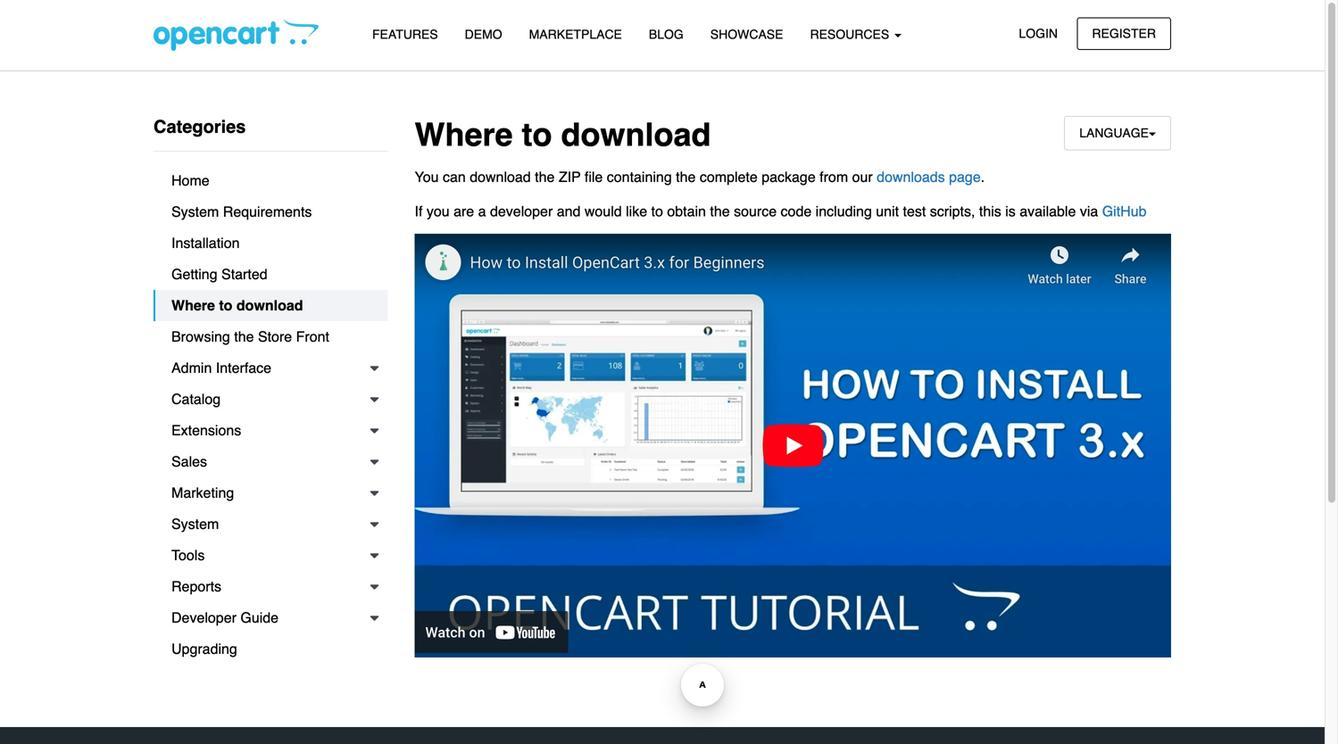 Task type: locate. For each thing, give the bounding box(es) containing it.
store
[[258, 329, 292, 345]]

1 vertical spatial where
[[171, 297, 215, 314]]

2 vertical spatial to
[[219, 297, 233, 314]]

register
[[1093, 26, 1156, 41]]

0 horizontal spatial where
[[171, 297, 215, 314]]

download down getting started "link"
[[237, 297, 303, 314]]

to inside where to download link
[[219, 297, 233, 314]]

language
[[1080, 126, 1149, 140]]

browsing the store front link
[[154, 321, 388, 353]]

browsing
[[171, 329, 230, 345]]

where to download up zip
[[415, 117, 711, 154]]

would
[[585, 203, 622, 219]]

where to download down started
[[171, 297, 303, 314]]

system down home
[[171, 204, 219, 220]]

0 vertical spatial download
[[561, 117, 711, 154]]

system
[[171, 204, 219, 220], [171, 516, 219, 533]]

0 horizontal spatial download
[[237, 297, 303, 314]]

reports
[[171, 579, 221, 595]]

the left store
[[234, 329, 254, 345]]

download up the "a"
[[470, 169, 531, 185]]

the right obtain
[[710, 203, 730, 219]]

1 horizontal spatial where to download
[[415, 117, 711, 154]]

the left zip
[[535, 169, 555, 185]]

2 horizontal spatial to
[[652, 203, 663, 219]]

blog link
[[636, 19, 697, 50]]

developer
[[171, 610, 237, 626]]

obtain
[[667, 203, 706, 219]]

to down getting started in the top of the page
[[219, 297, 233, 314]]

test
[[903, 203, 926, 219]]

to right 'like'
[[652, 203, 663, 219]]

categories
[[154, 117, 246, 137]]

extensions link
[[154, 415, 388, 447]]

developer guide link
[[154, 603, 388, 634]]

to
[[522, 117, 552, 154], [652, 203, 663, 219], [219, 297, 233, 314]]

where down getting
[[171, 297, 215, 314]]

1 vertical spatial system
[[171, 516, 219, 533]]

admin
[[171, 360, 212, 376]]

features
[[372, 27, 438, 42]]

complete
[[700, 169, 758, 185]]

download up the containing
[[561, 117, 711, 154]]

register link
[[1077, 17, 1172, 50]]

0 horizontal spatial where to download
[[171, 297, 303, 314]]

where up can at the left top of page
[[415, 117, 513, 154]]

browsing the store front
[[171, 329, 330, 345]]

resources link
[[797, 19, 915, 50]]

1 system from the top
[[171, 204, 219, 220]]

the
[[535, 169, 555, 185], [676, 169, 696, 185], [710, 203, 730, 219], [234, 329, 254, 345]]

1 horizontal spatial download
[[470, 169, 531, 185]]

from
[[820, 169, 849, 185]]

this
[[980, 203, 1002, 219]]

0 vertical spatial system
[[171, 204, 219, 220]]

showcase link
[[697, 19, 797, 50]]

scripts,
[[930, 203, 976, 219]]

to up developer
[[522, 117, 552, 154]]

getting started link
[[154, 259, 388, 290]]

1 horizontal spatial where
[[415, 117, 513, 154]]

marketing link
[[154, 478, 388, 509]]

where to download
[[415, 117, 711, 154], [171, 297, 303, 314]]

download
[[561, 117, 711, 154], [470, 169, 531, 185], [237, 297, 303, 314]]

0 vertical spatial to
[[522, 117, 552, 154]]

0 horizontal spatial to
[[219, 297, 233, 314]]

system up 'tools'
[[171, 516, 219, 533]]

1 vertical spatial where to download
[[171, 297, 303, 314]]

2 system from the top
[[171, 516, 219, 533]]

zip
[[559, 169, 581, 185]]

admin interface link
[[154, 353, 388, 384]]

language button
[[1065, 116, 1172, 150]]

started
[[222, 266, 268, 283]]

via
[[1080, 203, 1099, 219]]

system link
[[154, 509, 388, 540]]

system requirements
[[171, 204, 312, 220]]

developer guide
[[171, 610, 279, 626]]

sales link
[[154, 447, 388, 478]]

0 vertical spatial where to download
[[415, 117, 711, 154]]

system for system requirements
[[171, 204, 219, 220]]

are
[[454, 203, 474, 219]]

tools
[[171, 547, 205, 564]]

you can download the zip file containing the complete package from our downloads page .
[[415, 169, 985, 185]]

you
[[415, 169, 439, 185]]

you
[[427, 203, 450, 219]]

where
[[415, 117, 513, 154], [171, 297, 215, 314]]

demo link
[[452, 19, 516, 50]]

system requirements link
[[154, 196, 388, 228]]

guide
[[241, 610, 279, 626]]

upgrading link
[[154, 634, 388, 665]]



Task type: vqa. For each thing, say whether or not it's contained in the screenshot.
System to the bottom
yes



Task type: describe. For each thing, give the bounding box(es) containing it.
source
[[734, 203, 777, 219]]

installation link
[[154, 228, 388, 259]]

installation
[[171, 235, 240, 251]]

github
[[1103, 203, 1147, 219]]

system for system
[[171, 516, 219, 533]]

if
[[415, 203, 423, 219]]

2 horizontal spatial download
[[561, 117, 711, 154]]

file
[[585, 169, 603, 185]]

package
[[762, 169, 816, 185]]

downloads
[[877, 169, 945, 185]]

1 vertical spatial download
[[470, 169, 531, 185]]

the up obtain
[[676, 169, 696, 185]]

github link
[[1103, 203, 1147, 219]]

marketing
[[171, 485, 234, 501]]

can
[[443, 169, 466, 185]]

2 vertical spatial download
[[237, 297, 303, 314]]

getting started
[[171, 266, 268, 283]]

and
[[557, 203, 581, 219]]

login link
[[1004, 17, 1073, 50]]

catalog link
[[154, 384, 388, 415]]

including
[[816, 203, 872, 219]]

code
[[781, 203, 812, 219]]

1 vertical spatial to
[[652, 203, 663, 219]]

is
[[1006, 203, 1016, 219]]

1 horizontal spatial to
[[522, 117, 552, 154]]

our
[[852, 169, 873, 185]]

login
[[1019, 26, 1058, 41]]

upgrading
[[171, 641, 237, 658]]

page
[[949, 169, 981, 185]]

catalog
[[171, 391, 221, 408]]

where to download link
[[154, 290, 388, 321]]

marketplace
[[529, 27, 622, 42]]

extensions
[[171, 422, 241, 439]]

interface
[[216, 360, 272, 376]]

resources
[[810, 27, 893, 42]]

admin interface
[[171, 360, 272, 376]]

features link
[[359, 19, 452, 50]]

downloads page link
[[877, 169, 981, 185]]

marketplace link
[[516, 19, 636, 50]]

getting
[[171, 266, 218, 283]]

developer
[[490, 203, 553, 219]]

opencart - open source shopping cart solution image
[[154, 19, 319, 51]]

unit
[[876, 203, 899, 219]]

home
[[171, 172, 210, 189]]

reports link
[[154, 572, 388, 603]]

.
[[981, 169, 985, 185]]

sales
[[171, 454, 207, 470]]

blog
[[649, 27, 684, 42]]

the inside the browsing the store front link
[[234, 329, 254, 345]]

if you are a developer and would like to obtain the source code including unit test scripts, this is available via github
[[415, 203, 1147, 219]]

demo
[[465, 27, 502, 42]]

like
[[626, 203, 648, 219]]

front
[[296, 329, 330, 345]]

requirements
[[223, 204, 312, 220]]

home link
[[154, 165, 388, 196]]

showcase
[[711, 27, 784, 42]]

0 vertical spatial where
[[415, 117, 513, 154]]

available
[[1020, 203, 1076, 219]]

containing
[[607, 169, 672, 185]]

tools link
[[154, 540, 388, 572]]

a
[[478, 203, 486, 219]]



